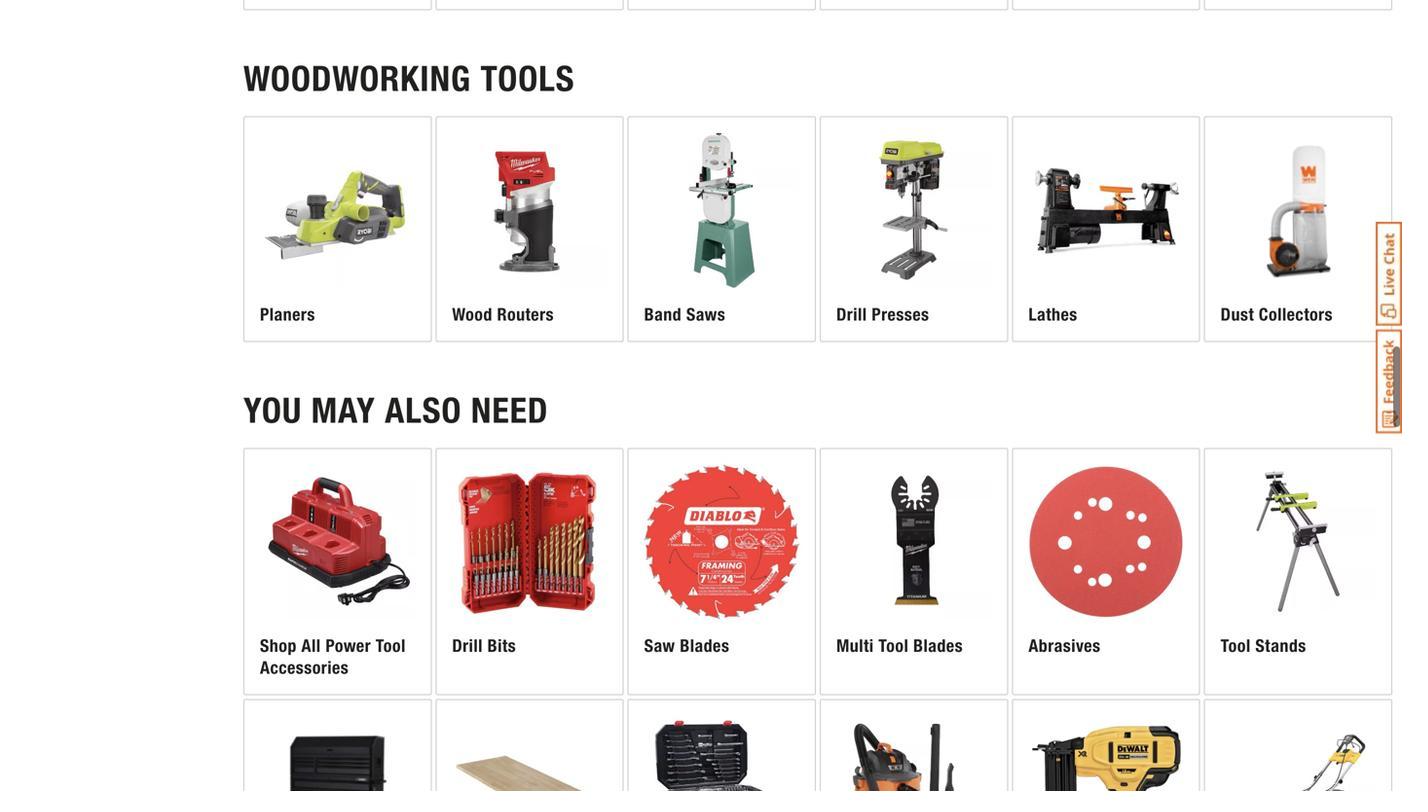 Task type: vqa. For each thing, say whether or not it's contained in the screenshot.
saws
yes



Task type: locate. For each thing, give the bounding box(es) containing it.
tool
[[376, 636, 406, 657], [879, 636, 909, 657], [1221, 636, 1251, 657]]

tool right power
[[376, 636, 406, 657]]

drill left presses
[[837, 304, 867, 325]]

1 vertical spatial drill
[[452, 636, 483, 657]]

2 horizontal spatial tool
[[1221, 636, 1251, 657]]

image for tool storage image
[[260, 717, 415, 792]]

tool left stands
[[1221, 636, 1251, 657]]

0 horizontal spatial blades
[[680, 636, 730, 657]]

bits
[[488, 636, 516, 657]]

power
[[326, 636, 371, 657]]

lathes link
[[1013, 117, 1200, 341]]

image for workbench tops image
[[452, 717, 608, 792]]

tool right multi
[[879, 636, 909, 657]]

blades right "saw"
[[680, 636, 730, 657]]

image for air compressor tools image
[[1029, 717, 1184, 792]]

image for planers image
[[260, 133, 415, 288]]

lathes
[[1029, 304, 1078, 325]]

0 horizontal spatial tool
[[376, 636, 406, 657]]

1 horizontal spatial drill
[[837, 304, 867, 325]]

image for drill bits image
[[452, 465, 608, 620]]

routers
[[497, 304, 554, 325]]

drill for drill bits
[[452, 636, 483, 657]]

dust collectors
[[1221, 304, 1334, 325]]

drill bits link
[[437, 449, 623, 695]]

1 tool from the left
[[376, 636, 406, 657]]

3 tool from the left
[[1221, 636, 1251, 657]]

also
[[385, 389, 462, 432]]

tool inside shop all power tool accessories
[[376, 636, 406, 657]]

drill for drill presses
[[837, 304, 867, 325]]

image for wood routers image
[[452, 133, 608, 288]]

1 horizontal spatial blades
[[914, 636, 963, 657]]

blades right multi
[[914, 636, 963, 657]]

0 horizontal spatial drill
[[452, 636, 483, 657]]

saw blades link
[[629, 449, 815, 695]]

feedback link image
[[1376, 329, 1403, 434]]

1 horizontal spatial tool
[[879, 636, 909, 657]]

image for saw blades image
[[645, 465, 800, 620]]

stands
[[1256, 636, 1307, 657]]

woodworking
[[244, 57, 471, 100]]

image for multi tool blades image
[[837, 465, 992, 620]]

you
[[244, 389, 302, 432]]

0 vertical spatial drill
[[837, 304, 867, 325]]

image for hand tools image
[[645, 717, 800, 792]]

drill left bits
[[452, 636, 483, 657]]

blades
[[680, 636, 730, 657], [914, 636, 963, 657]]

drill
[[837, 304, 867, 325], [452, 636, 483, 657]]

image for dust collectors image
[[1221, 133, 1376, 288]]

planers
[[260, 304, 315, 325]]

multi tool blades
[[837, 636, 963, 657]]

planers link
[[245, 117, 431, 341]]

need
[[471, 389, 549, 432]]

wood routers link
[[437, 117, 623, 341]]

multi
[[837, 636, 874, 657]]

saw blades
[[645, 636, 730, 657]]



Task type: describe. For each thing, give the bounding box(es) containing it.
2 tool from the left
[[879, 636, 909, 657]]

tool stands
[[1221, 636, 1307, 657]]

drill bits
[[452, 636, 516, 657]]

drill presses
[[837, 304, 930, 325]]

may
[[311, 389, 376, 432]]

shop all power tool accessories
[[260, 636, 406, 679]]

saw
[[645, 636, 676, 657]]

image for tool stands image
[[1221, 465, 1376, 620]]

band saws
[[645, 304, 726, 325]]

2 blades from the left
[[914, 636, 963, 657]]

wood
[[452, 304, 493, 325]]

accessories
[[260, 658, 349, 679]]

shop
[[260, 636, 297, 657]]

presses
[[872, 304, 930, 325]]

abrasives
[[1029, 636, 1101, 657]]

image for abrasives image
[[1029, 465, 1184, 620]]

band saws link
[[629, 117, 815, 341]]

dust
[[1221, 304, 1255, 325]]

live chat image
[[1376, 222, 1403, 326]]

wood routers
[[452, 304, 554, 325]]

woodworking tools
[[244, 57, 575, 100]]

tool stands link
[[1206, 449, 1392, 695]]

image for drill presses image
[[837, 133, 992, 288]]

dust collectors link
[[1206, 117, 1392, 341]]

you may also need
[[244, 389, 549, 432]]

1 blades from the left
[[680, 636, 730, 657]]

shop all power tool accessories link
[[245, 449, 431, 695]]

multi tool blades link
[[821, 449, 1008, 695]]

image for outdoor power equipment image
[[1221, 717, 1376, 792]]

band
[[645, 304, 682, 325]]

abrasives link
[[1013, 449, 1200, 695]]

collectors
[[1259, 304, 1334, 325]]

all
[[302, 636, 321, 657]]

drill presses link
[[821, 117, 1008, 341]]

saws
[[687, 304, 726, 325]]

image for lathes image
[[1029, 133, 1184, 288]]

tools
[[481, 57, 575, 100]]

image for wet & dry vacuums image
[[837, 717, 992, 792]]

image for band saws image
[[645, 133, 800, 288]]

image for shop all power tool accessories image
[[260, 465, 415, 620]]



